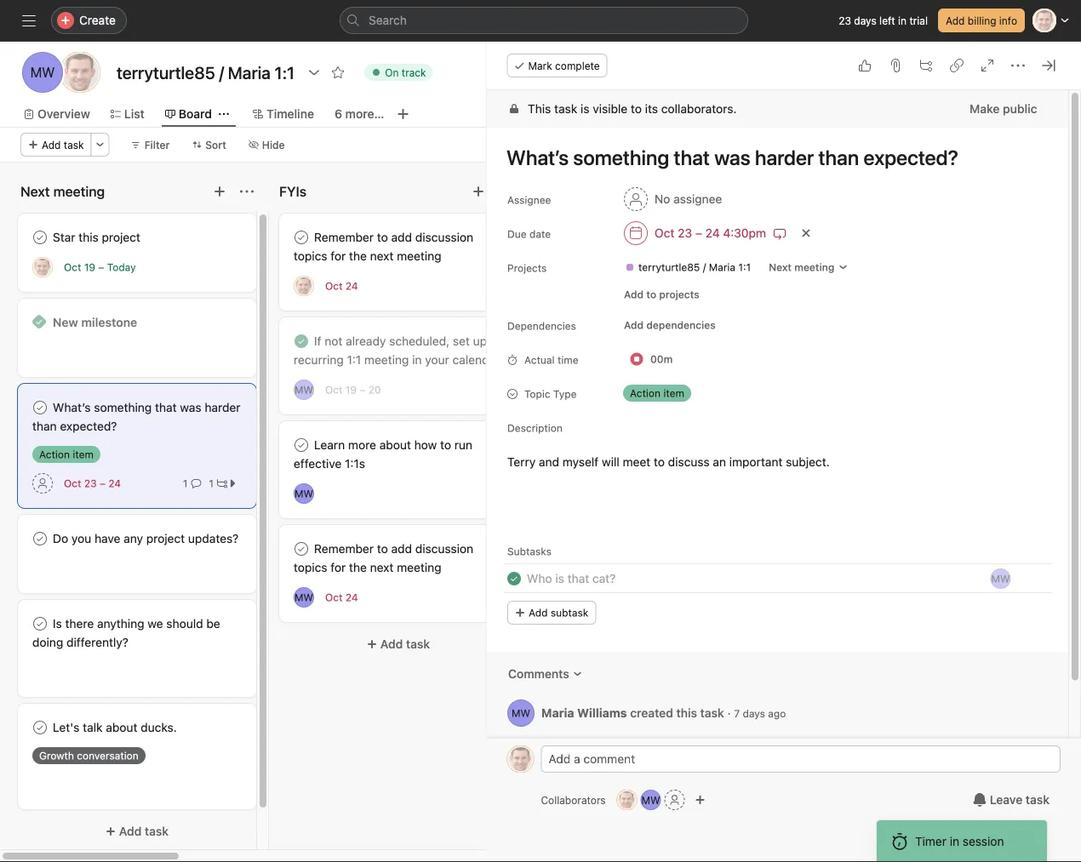 Task type: vqa. For each thing, say whether or not it's contained in the screenshot.
No
yes



Task type: locate. For each thing, give the bounding box(es) containing it.
billing
[[968, 14, 996, 26]]

ducks.
[[141, 721, 177, 735]]

search list box
[[340, 7, 748, 34]]

completed checkbox left do
[[30, 529, 50, 549]]

1 horizontal spatial add task
[[119, 825, 169, 839]]

repeats image
[[773, 226, 786, 240]]

2 the from the top
[[349, 561, 367, 575]]

action down 00m button
[[630, 387, 660, 399]]

actual time
[[524, 354, 578, 366]]

remember
[[314, 230, 374, 244], [314, 542, 374, 556]]

0 horizontal spatial item
[[73, 449, 94, 461]]

1 add from the top
[[391, 230, 412, 244]]

0 horizontal spatial completed image
[[30, 614, 50, 634]]

completed checkbox for star this project
[[30, 227, 50, 248]]

in inside if not already scheduled, set up a recurring 1:1 meeting in your calendar
[[412, 353, 422, 367]]

action down than
[[39, 449, 70, 461]]

how
[[414, 438, 437, 452]]

main content
[[487, 90, 1068, 798]]

item inside popup button
[[663, 387, 684, 399]]

terryturtle85 / maria 1:1 link
[[618, 259, 757, 276]]

for for tt
[[331, 249, 346, 263]]

23 days left in trial
[[839, 14, 928, 26]]

no assignee
[[654, 192, 722, 206]]

any
[[124, 532, 143, 546]]

oct for 20
[[325, 384, 343, 396]]

1 horizontal spatial this
[[676, 706, 697, 720]]

1 horizontal spatial 1
[[209, 478, 214, 490]]

1 horizontal spatial about
[[380, 438, 411, 452]]

completed image
[[30, 227, 50, 248], [291, 227, 312, 248], [30, 398, 50, 418], [291, 435, 312, 455], [30, 529, 50, 549], [291, 539, 312, 559], [30, 718, 50, 738]]

oct for 24
[[64, 478, 81, 490]]

maria right "/"
[[709, 261, 735, 273]]

0 vertical spatial remember to add discussion topics for the next meeting
[[294, 230, 473, 263]]

expand sidebar image
[[22, 14, 36, 27]]

discussion left the 'subtasks'
[[415, 542, 473, 556]]

1 remember to add discussion topics for the next meeting from the top
[[294, 230, 473, 263]]

0 horizontal spatial about
[[106, 721, 137, 735]]

0 vertical spatial completed checkbox
[[291, 539, 312, 559]]

maria down comments "dropdown button"
[[541, 706, 574, 720]]

run
[[454, 438, 473, 452]]

2 discussion from the top
[[415, 542, 473, 556]]

1 vertical spatial oct 24
[[325, 592, 358, 604]]

0 horizontal spatial 23
[[84, 478, 97, 490]]

is
[[53, 617, 62, 631]]

up
[[473, 334, 487, 348]]

growth conversation
[[39, 750, 139, 762]]

1 oct 24 from the top
[[325, 280, 358, 292]]

1 vertical spatial completed checkbox
[[504, 569, 524, 589]]

about for more
[[380, 438, 411, 452]]

trial
[[910, 14, 928, 26]]

tt button
[[32, 257, 53, 278], [294, 276, 314, 296], [507, 746, 534, 773], [617, 790, 637, 810]]

2 horizontal spatial completed checkbox
[[504, 569, 524, 589]]

1 vertical spatial remember
[[314, 542, 374, 556]]

0 vertical spatial 23
[[839, 14, 851, 26]]

1 topics from the top
[[294, 249, 327, 263]]

– for 24
[[100, 478, 106, 490]]

item down 00m
[[663, 387, 684, 399]]

0 vertical spatial add task button
[[20, 133, 92, 157]]

full screen image
[[981, 59, 994, 72]]

1 vertical spatial add
[[391, 542, 412, 556]]

add task image for next meeting
[[213, 185, 226, 198]]

0 vertical spatial oct 24 button
[[325, 280, 358, 292]]

complete
[[555, 60, 600, 72]]

more actions for this task image
[[1011, 59, 1025, 72]]

1 vertical spatial action
[[39, 449, 70, 461]]

add tab image
[[396, 107, 410, 121]]

meeting
[[397, 249, 441, 263], [794, 261, 834, 273], [364, 353, 409, 367], [397, 561, 441, 575]]

Completed checkbox
[[30, 227, 50, 248], [291, 227, 312, 248], [291, 331, 312, 352], [30, 398, 50, 418], [291, 435, 312, 455], [30, 529, 50, 549], [30, 718, 50, 738]]

1 vertical spatial completed image
[[504, 569, 524, 589]]

let's
[[53, 721, 80, 735]]

oct 24 for mw
[[325, 592, 358, 604]]

discussion for tt
[[415, 230, 473, 244]]

list link
[[111, 105, 145, 123]]

completed checkbox for what's something that was harder than expected?
[[30, 398, 50, 418]]

action item down 00m
[[630, 387, 684, 399]]

1 vertical spatial maria
[[541, 706, 574, 720]]

2 oct 24 from the top
[[325, 592, 358, 604]]

0 vertical spatial completed image
[[291, 331, 312, 352]]

1 vertical spatial next
[[370, 561, 394, 575]]

meeting inside dropdown button
[[794, 261, 834, 273]]

23 inside what's something that was harder than expected? dialog
[[677, 226, 692, 240]]

completed image down the 'subtasks'
[[504, 569, 524, 589]]

discussion left due
[[415, 230, 473, 244]]

1 horizontal spatial 23
[[677, 226, 692, 240]]

completed checkbox left star
[[30, 227, 50, 248]]

add inside 'button'
[[624, 289, 643, 301]]

add for mw
[[391, 542, 412, 556]]

2 vertical spatial completed checkbox
[[30, 614, 50, 634]]

23 for oct 23 – 24 4:30pm
[[677, 226, 692, 240]]

more
[[348, 438, 376, 452]]

completed checkbox up effective
[[291, 435, 312, 455]]

Task Name text field
[[495, 138, 1048, 177]]

mark complete
[[528, 60, 600, 72]]

0 vertical spatial the
[[349, 249, 367, 263]]

1 horizontal spatial item
[[663, 387, 684, 399]]

2 horizontal spatial completed image
[[504, 569, 524, 589]]

2 horizontal spatial 23
[[839, 14, 851, 26]]

days right 7
[[742, 708, 765, 720]]

– for today
[[98, 261, 104, 273]]

0 horizontal spatial 1:1
[[347, 353, 361, 367]]

0 vertical spatial item
[[663, 387, 684, 399]]

be
[[206, 617, 220, 631]]

–
[[695, 226, 702, 240], [98, 261, 104, 273], [360, 384, 366, 396], [100, 478, 106, 490]]

oct inside 'main content'
[[654, 226, 674, 240]]

1 next from the top
[[370, 249, 394, 263]]

2 horizontal spatial add task
[[380, 637, 430, 651]]

– up have
[[100, 478, 106, 490]]

1 vertical spatial 19
[[345, 384, 357, 396]]

main content inside what's something that was harder than expected? dialog
[[487, 90, 1068, 798]]

2 next from the top
[[370, 561, 394, 575]]

19
[[84, 261, 95, 273], [345, 384, 357, 396]]

1 add task image from the left
[[213, 185, 226, 198]]

projects
[[659, 289, 699, 301]]

1 vertical spatial item
[[73, 449, 94, 461]]

1 vertical spatial about
[[106, 721, 137, 735]]

maria inside "link"
[[709, 261, 735, 273]]

filter
[[144, 139, 170, 151]]

on
[[385, 66, 399, 78]]

23 up you
[[84, 478, 97, 490]]

mark complete button
[[507, 54, 608, 77]]

new milestone
[[53, 315, 137, 329]]

1 vertical spatial the
[[349, 561, 367, 575]]

in right left
[[898, 14, 907, 26]]

Completed checkbox
[[291, 539, 312, 559], [504, 569, 524, 589], [30, 614, 50, 634]]

mw
[[30, 64, 55, 80], [295, 384, 313, 396], [295, 488, 313, 500], [991, 573, 1010, 585], [295, 592, 313, 604], [511, 707, 530, 719], [642, 794, 660, 806]]

harder
[[205, 401, 241, 415]]

add subtask
[[528, 607, 588, 619]]

1 vertical spatial 23
[[677, 226, 692, 240]]

this right created
[[676, 706, 697, 720]]

1 vertical spatial days
[[742, 708, 765, 720]]

19 left "20"
[[345, 384, 357, 396]]

Task Name text field
[[527, 570, 615, 588]]

1 discussion from the top
[[415, 230, 473, 244]]

– left today
[[98, 261, 104, 273]]

completed milestone image
[[32, 315, 46, 329]]

1 vertical spatial add task
[[380, 637, 430, 651]]

project up today
[[102, 230, 140, 244]]

growth
[[39, 750, 74, 762]]

0 vertical spatial in
[[898, 14, 907, 26]]

0 horizontal spatial add task image
[[213, 185, 226, 198]]

what's
[[53, 401, 91, 415]]

dependencies
[[507, 320, 576, 332]]

type
[[553, 388, 576, 400]]

action item
[[630, 387, 684, 399], [39, 449, 94, 461]]

star
[[53, 230, 75, 244]]

an
[[712, 455, 726, 469]]

0 vertical spatial project
[[102, 230, 140, 244]]

about left "how"
[[380, 438, 411, 452]]

was
[[180, 401, 201, 415]]

1:1 down the 4:30pm
[[738, 261, 751, 273]]

completed image left if
[[291, 331, 312, 352]]

1 horizontal spatial 19
[[345, 384, 357, 396]]

for
[[331, 249, 346, 263], [331, 561, 346, 575]]

19 for not
[[345, 384, 357, 396]]

Completed milestone checkbox
[[32, 315, 46, 329]]

0 horizontal spatial in
[[412, 353, 422, 367]]

2 vertical spatial add task
[[119, 825, 169, 839]]

2 vertical spatial completed image
[[30, 614, 50, 634]]

oct 24 for tt
[[325, 280, 358, 292]]

6 more…
[[335, 107, 384, 121]]

completed checkbox for if not already scheduled, set up a recurring 1:1 meeting in your calendar
[[291, 331, 312, 352]]

in right the timer
[[950, 835, 960, 849]]

1 vertical spatial discussion
[[415, 542, 473, 556]]

1 up updates?
[[209, 478, 214, 490]]

0 horizontal spatial action
[[39, 449, 70, 461]]

0 vertical spatial maria
[[709, 261, 735, 273]]

0 horizontal spatial days
[[742, 708, 765, 720]]

project
[[102, 230, 140, 244], [146, 532, 185, 546]]

myself
[[562, 455, 598, 469]]

what's something that was harder than expected? dialog
[[487, 42, 1081, 862]]

completed checkbox left if
[[291, 331, 312, 352]]

1 vertical spatial topics
[[294, 561, 327, 575]]

0 vertical spatial next
[[370, 249, 394, 263]]

oct 24 button for tt
[[325, 280, 358, 292]]

0 horizontal spatial 1
[[183, 478, 188, 490]]

meeting inside if not already scheduled, set up a recurring 1:1 meeting in your calendar
[[364, 353, 409, 367]]

2 topics from the top
[[294, 561, 327, 575]]

action
[[630, 387, 660, 399], [39, 449, 70, 461]]

completed checkbox left let's
[[30, 718, 50, 738]]

to inside add to projects 'button'
[[646, 289, 656, 301]]

2 add task image from the left
[[472, 185, 485, 198]]

0 horizontal spatial action item
[[39, 449, 94, 461]]

1:1 down already
[[347, 353, 361, 367]]

next for mw
[[370, 561, 394, 575]]

1 horizontal spatial action item
[[630, 387, 684, 399]]

remember to add discussion topics for the next meeting for tt
[[294, 230, 473, 263]]

public
[[1003, 102, 1037, 116]]

0 vertical spatial this
[[79, 230, 99, 244]]

1 horizontal spatial maria
[[709, 261, 735, 273]]

– for 20
[[360, 384, 366, 396]]

– for – 24 4:30pm
[[695, 226, 702, 240]]

1 vertical spatial project
[[146, 532, 185, 546]]

2 1 button from the left
[[205, 475, 242, 492]]

this task is visible to its collaborators.
[[527, 102, 736, 116]]

clear due date image
[[801, 228, 811, 238]]

1 up do you have any project updates?
[[183, 478, 188, 490]]

discussion
[[415, 230, 473, 244], [415, 542, 473, 556]]

hide
[[262, 139, 285, 151]]

1 horizontal spatial project
[[146, 532, 185, 546]]

important
[[729, 455, 782, 469]]

will
[[601, 455, 619, 469]]

topic
[[524, 388, 550, 400]]

0 horizontal spatial project
[[102, 230, 140, 244]]

0 horizontal spatial completed checkbox
[[30, 614, 50, 634]]

completed checkbox down fyis
[[291, 227, 312, 248]]

more section actions image
[[240, 185, 254, 198]]

completed image for let's talk about ducks. completed option
[[30, 718, 50, 738]]

board link
[[165, 105, 212, 123]]

remember to add discussion topics for the next meeting for mw
[[294, 542, 473, 575]]

0 likes. click to like this task image
[[858, 59, 872, 72]]

next
[[370, 249, 394, 263], [370, 561, 394, 575]]

oct for today
[[64, 261, 81, 273]]

terry and myself will meet to discuss an important subject.
[[507, 455, 829, 469]]

completed checkbox up than
[[30, 398, 50, 418]]

due date
[[507, 228, 550, 240]]

in down scheduled, at left top
[[412, 353, 422, 367]]

add task image left more section actions image
[[213, 185, 226, 198]]

comments button
[[497, 659, 594, 690]]

1 vertical spatial this
[[676, 706, 697, 720]]

completed checkbox for learn more about how to run effective 1:1s
[[291, 435, 312, 455]]

1 remember from the top
[[314, 230, 374, 244]]

0 vertical spatial topics
[[294, 249, 327, 263]]

add subtask button
[[507, 601, 596, 625]]

more…
[[345, 107, 384, 121]]

1 horizontal spatial completed image
[[291, 331, 312, 352]]

this right star
[[79, 230, 99, 244]]

0 vertical spatial oct 24
[[325, 280, 358, 292]]

1 the from the top
[[349, 249, 367, 263]]

1 horizontal spatial completed checkbox
[[291, 539, 312, 559]]

there
[[65, 617, 94, 631]]

– down assignee
[[695, 226, 702, 240]]

2 oct 24 button from the top
[[325, 592, 358, 604]]

0 vertical spatial discussion
[[415, 230, 473, 244]]

created
[[630, 706, 673, 720]]

0 horizontal spatial 19
[[84, 261, 95, 273]]

0 vertical spatial add
[[391, 230, 412, 244]]

action item down than
[[39, 449, 94, 461]]

board
[[179, 107, 212, 121]]

days left left
[[854, 14, 877, 26]]

1:1 inside "link"
[[738, 261, 751, 273]]

remember to add discussion topics for the next meeting
[[294, 230, 473, 263], [294, 542, 473, 575]]

2 vertical spatial 23
[[84, 478, 97, 490]]

2 add from the top
[[391, 542, 412, 556]]

0 horizontal spatial add task
[[42, 139, 84, 151]]

the for mw
[[349, 561, 367, 575]]

– inside what's something that was harder than expected? dialog
[[695, 226, 702, 240]]

tt
[[72, 64, 88, 80], [36, 261, 49, 273], [297, 280, 310, 292], [514, 753, 527, 765], [621, 794, 634, 806]]

0 vertical spatial 19
[[84, 261, 95, 273]]

1 oct 24 button from the top
[[325, 280, 358, 292]]

0 vertical spatial about
[[380, 438, 411, 452]]

1
[[183, 478, 188, 490], [209, 478, 214, 490]]

2 remember to add discussion topics for the next meeting from the top
[[294, 542, 473, 575]]

1 vertical spatial remember to add discussion topics for the next meeting
[[294, 542, 473, 575]]

0 vertical spatial for
[[331, 249, 346, 263]]

23 left left
[[839, 14, 851, 26]]

0 horizontal spatial this
[[79, 230, 99, 244]]

0 vertical spatial remember
[[314, 230, 374, 244]]

19 down star this project
[[84, 261, 95, 273]]

0 vertical spatial action
[[630, 387, 660, 399]]

1 horizontal spatial add task image
[[472, 185, 485, 198]]

have
[[95, 532, 120, 546]]

differently?
[[66, 636, 128, 650]]

add for tt
[[391, 230, 412, 244]]

0 vertical spatial add task
[[42, 139, 84, 151]]

project right any
[[146, 532, 185, 546]]

2 horizontal spatial in
[[950, 835, 960, 849]]

item down the expected?
[[73, 449, 94, 461]]

topics for tt
[[294, 249, 327, 263]]

1 vertical spatial 1:1
[[347, 353, 361, 367]]

0 vertical spatial action item
[[630, 387, 684, 399]]

23 down no assignee
[[677, 226, 692, 240]]

about
[[380, 438, 411, 452], [106, 721, 137, 735]]

about inside learn more about how to run effective 1:1s
[[380, 438, 411, 452]]

1 for from the top
[[331, 249, 346, 263]]

2 for from the top
[[331, 561, 346, 575]]

main content containing this task is visible to its collaborators.
[[487, 90, 1068, 798]]

– left "20"
[[360, 384, 366, 396]]

1 vertical spatial in
[[412, 353, 422, 367]]

add task image
[[213, 185, 226, 198], [472, 185, 485, 198]]

about right talk
[[106, 721, 137, 735]]

attachments: add a file to this task, what's something that was harder than expected? image
[[889, 59, 902, 72]]

timeline link
[[253, 105, 314, 123]]

completed checkbox for let's talk about ducks.
[[30, 718, 50, 738]]

1 vertical spatial action item
[[39, 449, 94, 461]]

if
[[314, 334, 321, 348]]

conversation
[[77, 750, 139, 762]]

1 vertical spatial oct 24 button
[[325, 592, 358, 604]]

None text field
[[112, 57, 299, 88]]

completed image
[[291, 331, 312, 352], [504, 569, 524, 589], [30, 614, 50, 634]]

next meeting button
[[761, 255, 855, 279]]

recurring
[[294, 353, 344, 367]]

1 vertical spatial for
[[331, 561, 346, 575]]

1 horizontal spatial days
[[854, 14, 877, 26]]

1 horizontal spatial action
[[630, 387, 660, 399]]

1 horizontal spatial 1:1
[[738, 261, 751, 273]]

doing
[[32, 636, 63, 650]]

maria williams link
[[541, 706, 627, 720]]

0 vertical spatial 1:1
[[738, 261, 751, 273]]

add task image left assignee
[[472, 185, 485, 198]]

description
[[507, 422, 562, 434]]

show options image
[[307, 66, 321, 79]]

completed image left is
[[30, 614, 50, 634]]

subtask
[[550, 607, 588, 619]]

2 remember from the top
[[314, 542, 374, 556]]



Task type: describe. For each thing, give the bounding box(es) containing it.
completed image for completed option associated with remember to add discussion topics for the next meeting
[[291, 227, 312, 248]]

completed image for completed option corresponding to what's something that was harder than expected?
[[30, 398, 50, 418]]

about for talk
[[106, 721, 137, 735]]

add task for bottommost the add task button
[[119, 825, 169, 839]]

completed checkbox inside what's something that was harder than expected? dialog
[[504, 569, 524, 589]]

ago
[[768, 708, 786, 720]]

add dependencies button
[[616, 313, 723, 337]]

mark
[[528, 60, 552, 72]]

add dependencies
[[624, 319, 715, 331]]

to inside learn more about how to run effective 1:1s
[[440, 438, 451, 452]]

close details image
[[1042, 59, 1056, 72]]

fyis
[[279, 183, 307, 200]]

star this project
[[53, 230, 140, 244]]

next meeting
[[768, 261, 834, 273]]

search button
[[340, 7, 748, 34]]

is
[[580, 102, 589, 116]]

topics for mw
[[294, 561, 327, 575]]

remember for mw
[[314, 542, 374, 556]]

action item inside popup button
[[630, 387, 684, 399]]

completed checkbox for do you have any project updates?
[[30, 529, 50, 549]]

next for tt
[[370, 249, 394, 263]]

0 horizontal spatial maria
[[541, 706, 574, 720]]

1 1 from the left
[[183, 478, 188, 490]]

do you have any project updates?
[[53, 532, 239, 546]]

comments
[[508, 667, 569, 681]]

0 vertical spatial days
[[854, 14, 877, 26]]

add billing info
[[946, 14, 1017, 26]]

calendar
[[453, 353, 500, 367]]

filter button
[[123, 133, 177, 157]]

2 vertical spatial add task button
[[18, 816, 256, 847]]

1 1 button from the left
[[180, 475, 205, 492]]

learn more about how to run effective 1:1s
[[294, 438, 473, 471]]

timeline
[[266, 107, 314, 121]]

its
[[645, 102, 658, 116]]

oct 23 – 24
[[64, 478, 121, 490]]

this inside 'main content'
[[676, 706, 697, 720]]

24 inside 'main content'
[[705, 226, 720, 240]]

remember for tt
[[314, 230, 374, 244]]

1 horizontal spatial in
[[898, 14, 907, 26]]

left
[[880, 14, 895, 26]]

subject.
[[786, 455, 829, 469]]

completed image for is there anything we should be doing differently?
[[30, 614, 50, 634]]

what's something that was harder than expected?
[[32, 401, 241, 433]]

the for tt
[[349, 249, 367, 263]]

add task for the middle the add task button
[[380, 637, 430, 651]]

19 for this
[[84, 261, 95, 273]]

oct for – 24 4:30pm
[[654, 226, 674, 240]]

on track button
[[357, 60, 441, 84]]

·
[[727, 706, 730, 720]]

20
[[368, 384, 381, 396]]

this
[[527, 102, 551, 116]]

tab actions image
[[219, 109, 229, 119]]

2 1 from the left
[[209, 478, 214, 490]]

terry
[[507, 455, 535, 469]]

add subtask image
[[919, 59, 933, 72]]

on track
[[385, 66, 426, 78]]

visible
[[592, 102, 627, 116]]

and
[[538, 455, 559, 469]]

make
[[969, 102, 999, 116]]

make public
[[969, 102, 1037, 116]]

track
[[402, 66, 426, 78]]

00m
[[650, 353, 672, 365]]

completed image for if not already scheduled, set up a recurring 1:1 meeting in your calendar
[[291, 331, 312, 352]]

4:30pm
[[723, 226, 766, 240]]

discuss
[[668, 455, 709, 469]]

no
[[654, 192, 670, 206]]

next
[[768, 261, 791, 273]]

add to projects
[[624, 289, 699, 301]]

completed image for star this project's completed option
[[30, 227, 50, 248]]

completed checkbox for remember to add discussion topics for the next meeting
[[291, 227, 312, 248]]

meet
[[622, 455, 650, 469]]

add or remove collaborators image
[[695, 795, 705, 805]]

date
[[529, 228, 550, 240]]

add billing info button
[[938, 9, 1025, 32]]

is there anything we should be doing differently?
[[32, 617, 220, 650]]

oct 19 – today
[[64, 261, 136, 273]]

no assignee button
[[616, 184, 729, 215]]

sort button
[[184, 133, 234, 157]]

completed image for completed option corresponding to learn more about how to run effective 1:1s
[[291, 435, 312, 455]]

23 for oct 23 – 24
[[84, 478, 97, 490]]

make public button
[[958, 94, 1048, 124]]

timer in session
[[915, 835, 1004, 849]]

assignee
[[507, 194, 551, 206]]

completed image for completed option associated with do you have any project updates?
[[30, 529, 50, 549]]

we
[[148, 617, 163, 631]]

set
[[453, 334, 470, 348]]

scheduled,
[[389, 334, 450, 348]]

days inside maria williams created this task · 7 days ago
[[742, 708, 765, 720]]

task inside 'button'
[[1026, 793, 1050, 807]]

overview
[[37, 107, 90, 121]]

1:1 inside if not already scheduled, set up a recurring 1:1 meeting in your calendar
[[347, 353, 361, 367]]

should
[[166, 617, 203, 631]]

discussion for mw
[[415, 542, 473, 556]]

something
[[94, 401, 152, 415]]

/
[[703, 261, 706, 273]]

oct 23 – 24 4:30pm
[[654, 226, 766, 240]]

add task image for fyis
[[472, 185, 485, 198]]

for for mw
[[331, 561, 346, 575]]

williams
[[577, 706, 627, 720]]

do
[[53, 532, 68, 546]]

terryturtle85
[[638, 261, 700, 273]]

add to starred image
[[331, 66, 345, 79]]

milestone
[[81, 315, 137, 329]]

leave task button
[[962, 785, 1061, 816]]

create button
[[51, 7, 127, 34]]

oct 24 button for mw
[[325, 592, 358, 604]]

1 vertical spatial add task button
[[279, 629, 518, 660]]

effective
[[294, 457, 342, 471]]

a
[[490, 334, 497, 348]]

action inside popup button
[[630, 387, 660, 399]]

hide button
[[241, 133, 293, 157]]

anything
[[97, 617, 144, 631]]

2 vertical spatial in
[[950, 835, 960, 849]]

learn
[[314, 438, 345, 452]]

subtasks
[[507, 546, 551, 558]]

than
[[32, 419, 57, 433]]

more actions image
[[95, 140, 105, 150]]

action item button
[[616, 381, 718, 405]]

maria williams created this task · 7 days ago
[[541, 706, 786, 720]]

copy task link image
[[950, 59, 964, 72]]

completed checkbox for remember to add discussion topics for the next meeting
[[291, 539, 312, 559]]

today
[[107, 261, 136, 273]]

completed checkbox for is there anything we should be doing differently?
[[30, 614, 50, 634]]

add task for the top the add task button
[[42, 139, 84, 151]]



